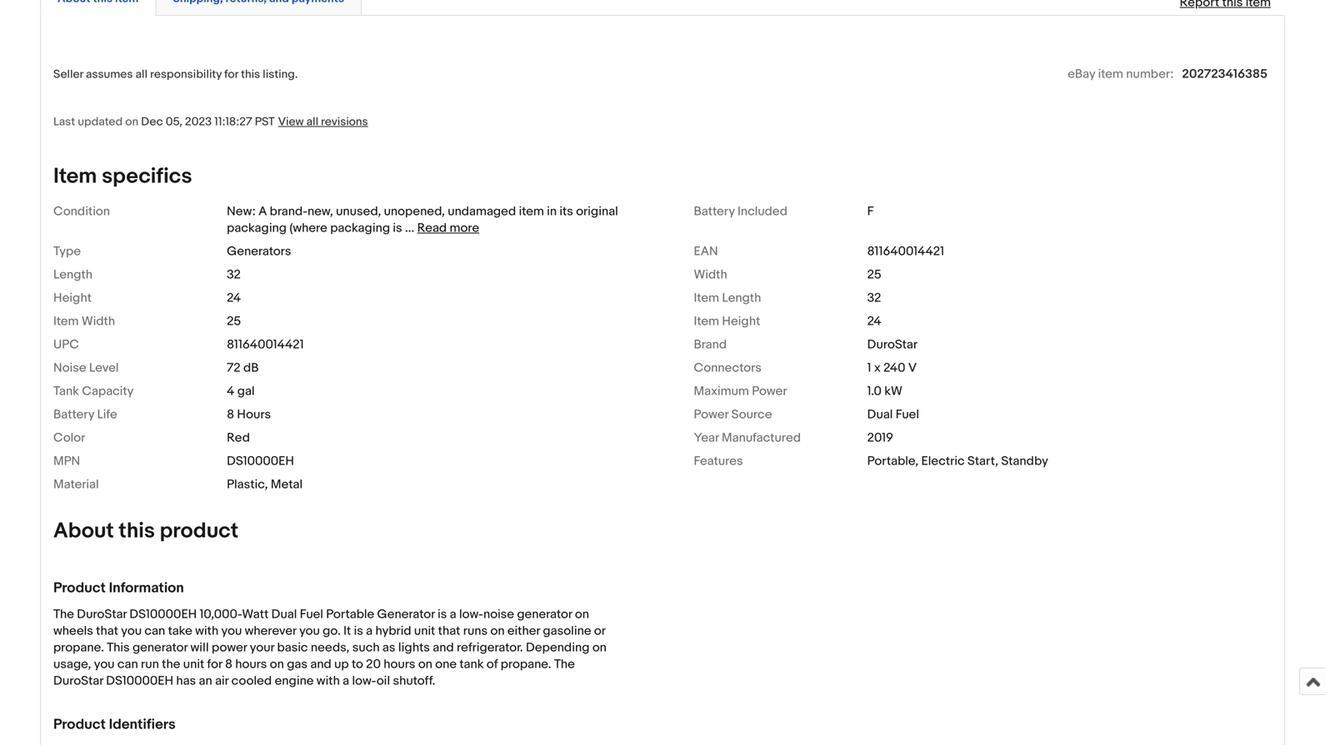 Task type: describe. For each thing, give the bounding box(es) containing it.
1 horizontal spatial this
[[241, 67, 260, 81]]

identifiers
[[109, 717, 176, 734]]

2 vertical spatial durostar
[[53, 674, 103, 689]]

features
[[694, 454, 743, 469]]

2023
[[185, 115, 212, 129]]

battery life
[[53, 408, 117, 423]]

1 that from the left
[[96, 624, 118, 639]]

0 vertical spatial ds10000eh
[[227, 454, 294, 469]]

condition
[[53, 204, 110, 219]]

0 horizontal spatial this
[[119, 519, 155, 545]]

dual fuel
[[867, 408, 919, 423]]

1 horizontal spatial dual
[[867, 408, 893, 423]]

new: a brand-new, unused, unopened, undamaged item in its original packaging (where packaging is ...
[[227, 204, 618, 236]]

oil
[[377, 674, 390, 689]]

last
[[53, 115, 75, 129]]

10,000-
[[200, 608, 242, 623]]

0 vertical spatial can
[[145, 624, 165, 639]]

item width
[[53, 314, 115, 329]]

red
[[227, 431, 250, 446]]

generators
[[227, 244, 291, 259]]

2 vertical spatial is
[[354, 624, 363, 639]]

1 vertical spatial ds10000eh
[[130, 608, 197, 623]]

brand
[[694, 338, 727, 353]]

in
[[547, 204, 557, 219]]

power
[[212, 641, 247, 656]]

item for item specifics
[[53, 164, 97, 190]]

240
[[884, 361, 906, 376]]

wheels
[[53, 624, 93, 639]]

item height
[[694, 314, 760, 329]]

24 for item height
[[867, 314, 882, 329]]

11:18:27
[[214, 115, 252, 129]]

1 vertical spatial is
[[438, 608, 447, 623]]

more
[[450, 221, 479, 236]]

1 horizontal spatial unit
[[414, 624, 435, 639]]

dec
[[141, 115, 163, 129]]

ean
[[694, 244, 718, 259]]

you left go. on the left bottom of page
[[299, 624, 320, 639]]

hybrid
[[376, 624, 411, 639]]

read more
[[417, 221, 479, 236]]

air
[[215, 674, 229, 689]]

about this product
[[53, 519, 239, 545]]

portable,
[[867, 454, 919, 469]]

0 horizontal spatial all
[[136, 67, 148, 81]]

this
[[107, 641, 130, 656]]

1 vertical spatial with
[[317, 674, 340, 689]]

listing.
[[263, 67, 298, 81]]

on down noise
[[490, 624, 505, 639]]

8 hours
[[227, 408, 271, 423]]

4
[[227, 384, 235, 399]]

item length
[[694, 291, 761, 306]]

product for product information
[[53, 580, 106, 598]]

start,
[[968, 454, 999, 469]]

cooled
[[231, 674, 272, 689]]

on up shutoff.
[[418, 658, 433, 673]]

fuel inside the durostar ds10000eh 10,000-watt dual fuel portable generator is a low-noise generator on wheels that you can take with you wherever you go. it is a hybrid unit that runs on either gasoline or propane. this generator will power your basic needs, such as lights and refrigerator. depending on usage, you can run the unit for 8 hours on gas and up to 20 hours on one tank of propane. the durostar ds10000eh has an air cooled engine with a low-oil shutoff.
[[300, 608, 323, 623]]

1 horizontal spatial low-
[[459, 608, 483, 623]]

1 horizontal spatial all
[[306, 115, 318, 129]]

1 horizontal spatial length
[[722, 291, 761, 306]]

0 vertical spatial fuel
[[896, 408, 919, 423]]

last updated on dec 05, 2023 11:18:27 pst view all revisions
[[53, 115, 368, 129]]

is inside new: a brand-new, unused, unopened, undamaged item in its original packaging (where packaging is ...
[[393, 221, 402, 236]]

0 horizontal spatial propane.
[[53, 641, 104, 656]]

battery for battery life
[[53, 408, 94, 423]]

on up gasoline
[[575, 608, 589, 623]]

item specifics
[[53, 164, 192, 190]]

for inside the durostar ds10000eh 10,000-watt dual fuel portable generator is a low-noise generator on wheels that you can take with you wherever you go. it is a hybrid unit that runs on either gasoline or propane. this generator will power your basic needs, such as lights and refrigerator. depending on usage, you can run the unit for 8 hours on gas and up to 20 hours on one tank of propane. the durostar ds10000eh has an air cooled engine with a low-oil shutoff.
[[207, 658, 222, 673]]

runs
[[463, 624, 488, 639]]

25 for width
[[867, 268, 882, 283]]

number:
[[1126, 66, 1174, 81]]

1 vertical spatial height
[[722, 314, 760, 329]]

one
[[435, 658, 457, 673]]

or
[[594, 624, 605, 639]]

new:
[[227, 204, 256, 219]]

year manufactured
[[694, 431, 801, 446]]

up
[[334, 658, 349, 673]]

new,
[[308, 204, 333, 219]]

of
[[487, 658, 498, 673]]

you up power on the bottom of page
[[221, 624, 242, 639]]

4 gal
[[227, 384, 255, 399]]

2 hours from the left
[[384, 658, 415, 673]]

ebay item number: 202723416385
[[1068, 66, 1268, 81]]

unused,
[[336, 204, 381, 219]]

noise level
[[53, 361, 119, 376]]

item for item height
[[694, 314, 719, 329]]

connectors
[[694, 361, 762, 376]]

x
[[874, 361, 881, 376]]

1 horizontal spatial propane.
[[501, 658, 551, 673]]

item for item width
[[53, 314, 79, 329]]

a
[[258, 204, 267, 219]]

0 vertical spatial with
[[195, 624, 219, 639]]

on left gas
[[270, 658, 284, 673]]

will
[[190, 641, 209, 656]]

seller
[[53, 67, 83, 81]]

gas
[[287, 658, 308, 673]]

tank capacity
[[53, 384, 134, 399]]

8 inside the durostar ds10000eh 10,000-watt dual fuel portable generator is a low-noise generator on wheels that you can take with you wherever you go. it is a hybrid unit that runs on either gasoline or propane. this generator will power your basic needs, such as lights and refrigerator. depending on usage, you can run the unit for 8 hours on gas and up to 20 hours on one tank of propane. the durostar ds10000eh has an air cooled engine with a low-oil shutoff.
[[225, 658, 232, 673]]

on left dec
[[125, 115, 138, 129]]

you up this
[[121, 624, 142, 639]]

maximum
[[694, 384, 749, 399]]

original
[[576, 204, 618, 219]]

2 vertical spatial ds10000eh
[[106, 674, 173, 689]]

lights
[[398, 641, 430, 656]]

pst
[[255, 115, 275, 129]]

f
[[867, 204, 874, 219]]

either
[[508, 624, 540, 639]]

1 vertical spatial generator
[[132, 641, 188, 656]]

you down this
[[94, 658, 115, 673]]

upc
[[53, 338, 79, 353]]

metal
[[271, 478, 303, 493]]

updated
[[78, 115, 123, 129]]

0 vertical spatial the
[[53, 608, 74, 623]]

usage,
[[53, 658, 91, 673]]

0 horizontal spatial length
[[53, 268, 93, 283]]

(where
[[290, 221, 327, 236]]

depending
[[526, 641, 590, 656]]

year
[[694, 431, 719, 446]]

item for item length
[[694, 291, 719, 306]]

24 for height
[[227, 291, 241, 306]]

battery for battery included
[[694, 204, 735, 219]]

revisions
[[321, 115, 368, 129]]



Task type: vqa. For each thing, say whether or not it's contained in the screenshot.
banner
no



Task type: locate. For each thing, give the bounding box(es) containing it.
dual up wherever
[[271, 608, 297, 623]]

level
[[89, 361, 119, 376]]

hours down "as"
[[384, 658, 415, 673]]

a left noise
[[450, 608, 456, 623]]

0 horizontal spatial is
[[354, 624, 363, 639]]

that up this
[[96, 624, 118, 639]]

item up condition
[[53, 164, 97, 190]]

propane.
[[53, 641, 104, 656], [501, 658, 551, 673]]

life
[[97, 408, 117, 423]]

1 vertical spatial this
[[119, 519, 155, 545]]

0 horizontal spatial and
[[310, 658, 332, 673]]

72
[[227, 361, 241, 376]]

length down type
[[53, 268, 93, 283]]

0 horizontal spatial the
[[53, 608, 74, 623]]

dual
[[867, 408, 893, 423], [271, 608, 297, 623]]

with down up
[[317, 674, 340, 689]]

811640014421 for ean
[[867, 244, 944, 259]]

ebay
[[1068, 66, 1095, 81]]

hours
[[237, 408, 271, 423]]

can down this
[[117, 658, 138, 673]]

material
[[53, 478, 99, 493]]

0 vertical spatial width
[[694, 268, 727, 283]]

tank
[[53, 384, 79, 399]]

24 down generators
[[227, 291, 241, 306]]

a
[[450, 608, 456, 623], [366, 624, 373, 639], [343, 674, 349, 689]]

0 vertical spatial 24
[[227, 291, 241, 306]]

unit down the will
[[183, 658, 204, 673]]

noise
[[53, 361, 86, 376]]

maximum power
[[694, 384, 787, 399]]

1 vertical spatial length
[[722, 291, 761, 306]]

refrigerator.
[[457, 641, 523, 656]]

25 down f
[[867, 268, 882, 283]]

run
[[141, 658, 159, 673]]

item right ebay
[[1098, 66, 1123, 81]]

durostar down usage,
[[53, 674, 103, 689]]

1.0
[[867, 384, 882, 399]]

hours
[[235, 658, 267, 673], [384, 658, 415, 673]]

32
[[227, 268, 241, 283], [867, 291, 881, 306]]

battery up color
[[53, 408, 94, 423]]

1 horizontal spatial a
[[366, 624, 373, 639]]

and
[[433, 641, 454, 656], [310, 658, 332, 673]]

noise
[[483, 608, 514, 623]]

1 vertical spatial and
[[310, 658, 332, 673]]

0 horizontal spatial dual
[[271, 608, 297, 623]]

about
[[53, 519, 114, 545]]

1.0 kw
[[867, 384, 903, 399]]

2 vertical spatial a
[[343, 674, 349, 689]]

0 horizontal spatial a
[[343, 674, 349, 689]]

gal
[[237, 384, 255, 399]]

32 for length
[[227, 268, 241, 283]]

this left listing.
[[241, 67, 260, 81]]

0 vertical spatial a
[[450, 608, 456, 623]]

length up item height at the top of the page
[[722, 291, 761, 306]]

product information
[[53, 580, 184, 598]]

1 vertical spatial 811640014421
[[227, 338, 304, 353]]

generator
[[377, 608, 435, 623]]

tab list
[[40, 0, 1285, 16]]

0 vertical spatial 32
[[227, 268, 241, 283]]

0 horizontal spatial 24
[[227, 291, 241, 306]]

2 packaging from the left
[[330, 221, 390, 236]]

propane. down either at the bottom
[[501, 658, 551, 673]]

brand-
[[270, 204, 308, 219]]

1 vertical spatial durostar
[[77, 608, 127, 623]]

1 vertical spatial propane.
[[501, 658, 551, 673]]

dual inside the durostar ds10000eh 10,000-watt dual fuel portable generator is a low-noise generator on wheels that you can take with you wherever you go. it is a hybrid unit that runs on either gasoline or propane. this generator will power your basic needs, such as lights and refrigerator. depending on usage, you can run the unit for 8 hours on gas and up to 20 hours on one tank of propane. the durostar ds10000eh has an air cooled engine with a low-oil shutoff.
[[271, 608, 297, 623]]

mpn
[[53, 454, 80, 469]]

1 vertical spatial for
[[207, 658, 222, 673]]

1 vertical spatial battery
[[53, 408, 94, 423]]

0 horizontal spatial 811640014421
[[227, 338, 304, 353]]

item inside new: a brand-new, unused, unopened, undamaged item in its original packaging (where packaging is ...
[[519, 204, 544, 219]]

1 horizontal spatial 32
[[867, 291, 881, 306]]

generator
[[517, 608, 572, 623], [132, 641, 188, 656]]

durostar down product information
[[77, 608, 127, 623]]

is left '...'
[[393, 221, 402, 236]]

25
[[867, 268, 882, 283], [227, 314, 241, 329]]

0 vertical spatial length
[[53, 268, 93, 283]]

product for product identifiers
[[53, 717, 106, 734]]

the down 'depending'
[[554, 658, 575, 673]]

...
[[405, 221, 414, 236]]

with up the will
[[195, 624, 219, 639]]

0 horizontal spatial power
[[694, 408, 729, 423]]

that left 'runs' on the bottom of the page
[[438, 624, 460, 639]]

its
[[560, 204, 573, 219]]

8 down 4
[[227, 408, 234, 423]]

packaging down unused,
[[330, 221, 390, 236]]

ds10000eh down run
[[106, 674, 173, 689]]

generator up either at the bottom
[[517, 608, 572, 623]]

product identifiers
[[53, 717, 176, 734]]

unopened,
[[384, 204, 445, 219]]

0 horizontal spatial that
[[96, 624, 118, 639]]

power up year
[[694, 408, 729, 423]]

0 vertical spatial dual
[[867, 408, 893, 423]]

32 up x
[[867, 291, 881, 306]]

2 that from the left
[[438, 624, 460, 639]]

0 vertical spatial propane.
[[53, 641, 104, 656]]

1 horizontal spatial item
[[1098, 66, 1123, 81]]

power up source
[[752, 384, 787, 399]]

and down needs,
[[310, 658, 332, 673]]

1 horizontal spatial 24
[[867, 314, 882, 329]]

1 horizontal spatial for
[[224, 67, 238, 81]]

0 vertical spatial height
[[53, 291, 92, 306]]

ds10000eh up plastic, metal
[[227, 454, 294, 469]]

1 vertical spatial 32
[[867, 291, 881, 306]]

32 down generators
[[227, 268, 241, 283]]

kw
[[885, 384, 903, 399]]

0 vertical spatial 25
[[867, 268, 882, 283]]

1 horizontal spatial packaging
[[330, 221, 390, 236]]

24 up x
[[867, 314, 882, 329]]

1 vertical spatial all
[[306, 115, 318, 129]]

1 horizontal spatial and
[[433, 641, 454, 656]]

item up the upc
[[53, 314, 79, 329]]

1 horizontal spatial power
[[752, 384, 787, 399]]

1 horizontal spatial generator
[[517, 608, 572, 623]]

for up 'air' on the bottom of page
[[207, 658, 222, 673]]

dual up 2019
[[867, 408, 893, 423]]

responsibility
[[150, 67, 222, 81]]

0 vertical spatial item
[[1098, 66, 1123, 81]]

2 horizontal spatial is
[[438, 608, 447, 623]]

1 horizontal spatial is
[[393, 221, 402, 236]]

manufactured
[[722, 431, 801, 446]]

width up level
[[82, 314, 115, 329]]

included
[[738, 204, 788, 219]]

0 vertical spatial 811640014421
[[867, 244, 944, 259]]

wherever
[[245, 624, 296, 639]]

packaging
[[227, 221, 287, 236], [330, 221, 390, 236]]

1 vertical spatial width
[[82, 314, 115, 329]]

has
[[176, 674, 196, 689]]

go.
[[323, 624, 341, 639]]

811640014421 up db
[[227, 338, 304, 353]]

on
[[125, 115, 138, 129], [575, 608, 589, 623], [490, 624, 505, 639], [592, 641, 607, 656], [270, 658, 284, 673], [418, 658, 433, 673]]

propane. down wheels
[[53, 641, 104, 656]]

1 packaging from the left
[[227, 221, 287, 236]]

0 vertical spatial product
[[53, 580, 106, 598]]

8 down power on the bottom of page
[[225, 658, 232, 673]]

1 horizontal spatial 811640014421
[[867, 244, 944, 259]]

0 vertical spatial all
[[136, 67, 148, 81]]

0 vertical spatial and
[[433, 641, 454, 656]]

1 vertical spatial unit
[[183, 658, 204, 673]]

as
[[383, 641, 396, 656]]

for right responsibility on the top left of page
[[224, 67, 238, 81]]

db
[[243, 361, 259, 376]]

2 product from the top
[[53, 717, 106, 734]]

32 for item length
[[867, 291, 881, 306]]

basic
[[277, 641, 308, 656]]

20
[[366, 658, 381, 673]]

and up one on the bottom left
[[433, 641, 454, 656]]

0 horizontal spatial battery
[[53, 408, 94, 423]]

0 horizontal spatial fuel
[[300, 608, 323, 623]]

battery up ean
[[694, 204, 735, 219]]

ds10000eh up the take
[[130, 608, 197, 623]]

1 vertical spatial a
[[366, 624, 373, 639]]

type
[[53, 244, 81, 259]]

1 horizontal spatial width
[[694, 268, 727, 283]]

1 horizontal spatial hours
[[384, 658, 415, 673]]

generator up run
[[132, 641, 188, 656]]

power
[[752, 384, 787, 399], [694, 408, 729, 423]]

low- down to
[[352, 674, 377, 689]]

0 vertical spatial this
[[241, 67, 260, 81]]

1 product from the top
[[53, 580, 106, 598]]

0 horizontal spatial for
[[207, 658, 222, 673]]

25 up 72
[[227, 314, 241, 329]]

1 horizontal spatial 25
[[867, 268, 882, 283]]

0 horizontal spatial low-
[[352, 674, 377, 689]]

0 vertical spatial generator
[[517, 608, 572, 623]]

packaging down a
[[227, 221, 287, 236]]

battery included
[[694, 204, 788, 219]]

that
[[96, 624, 118, 639], [438, 624, 460, 639]]

1 vertical spatial dual
[[271, 608, 297, 623]]

is right the 'generator'
[[438, 608, 447, 623]]

all right assumes
[[136, 67, 148, 81]]

0 vertical spatial battery
[[694, 204, 735, 219]]

product down usage,
[[53, 717, 106, 734]]

unit up lights
[[414, 624, 435, 639]]

your
[[250, 641, 274, 656]]

8
[[227, 408, 234, 423], [225, 658, 232, 673]]

item
[[1098, 66, 1123, 81], [519, 204, 544, 219]]

a down up
[[343, 674, 349, 689]]

battery
[[694, 204, 735, 219], [53, 408, 94, 423]]

1 vertical spatial fuel
[[300, 608, 323, 623]]

0 vertical spatial power
[[752, 384, 787, 399]]

1 horizontal spatial fuel
[[896, 408, 919, 423]]

0 vertical spatial 8
[[227, 408, 234, 423]]

the up wheels
[[53, 608, 74, 623]]

0 horizontal spatial generator
[[132, 641, 188, 656]]

all right view
[[306, 115, 318, 129]]

1 x 240 v
[[867, 361, 917, 376]]

item up the brand
[[694, 314, 719, 329]]

item up item height at the top of the page
[[694, 291, 719, 306]]

1 vertical spatial item
[[519, 204, 544, 219]]

watt
[[242, 608, 269, 623]]

on down the or on the bottom
[[592, 641, 607, 656]]

1 vertical spatial 25
[[227, 314, 241, 329]]

v
[[908, 361, 917, 376]]

1 horizontal spatial battery
[[694, 204, 735, 219]]

such
[[352, 641, 380, 656]]

height down item length
[[722, 314, 760, 329]]

1 vertical spatial can
[[117, 658, 138, 673]]

25 for item width
[[227, 314, 241, 329]]

a up the such
[[366, 624, 373, 639]]

202723416385
[[1182, 66, 1268, 81]]

color
[[53, 431, 85, 446]]

durostar up 1 x 240 v
[[867, 338, 918, 353]]

1 vertical spatial the
[[554, 658, 575, 673]]

0 horizontal spatial width
[[82, 314, 115, 329]]

1 vertical spatial product
[[53, 717, 106, 734]]

for
[[224, 67, 238, 81], [207, 658, 222, 673]]

0 vertical spatial low-
[[459, 608, 483, 623]]

this right about
[[119, 519, 155, 545]]

unit
[[414, 624, 435, 639], [183, 658, 204, 673]]

1
[[867, 361, 871, 376]]

fuel down kw
[[896, 408, 919, 423]]

capacity
[[82, 384, 134, 399]]

1 vertical spatial 8
[[225, 658, 232, 673]]

fuel up go. on the left bottom of page
[[300, 608, 323, 623]]

height up "item width"
[[53, 291, 92, 306]]

width down ean
[[694, 268, 727, 283]]

0 horizontal spatial packaging
[[227, 221, 287, 236]]

with
[[195, 624, 219, 639], [317, 674, 340, 689]]

811640014421 down f
[[867, 244, 944, 259]]

1 vertical spatial low-
[[352, 674, 377, 689]]

hours up the cooled
[[235, 658, 267, 673]]

needs,
[[311, 641, 350, 656]]

low- up 'runs' on the bottom of the page
[[459, 608, 483, 623]]

0 vertical spatial durostar
[[867, 338, 918, 353]]

1 horizontal spatial that
[[438, 624, 460, 639]]

gasoline
[[543, 624, 591, 639]]

1 horizontal spatial with
[[317, 674, 340, 689]]

product up wheels
[[53, 580, 106, 598]]

all
[[136, 67, 148, 81], [306, 115, 318, 129]]

1 hours from the left
[[235, 658, 267, 673]]

item left 'in'
[[519, 204, 544, 219]]

can left the take
[[145, 624, 165, 639]]

is right the it
[[354, 624, 363, 639]]

2 horizontal spatial a
[[450, 608, 456, 623]]

engine
[[275, 674, 314, 689]]

811640014421 for upc
[[227, 338, 304, 353]]

0 horizontal spatial unit
[[183, 658, 204, 673]]

811640014421
[[867, 244, 944, 259], [227, 338, 304, 353]]

it
[[344, 624, 351, 639]]



